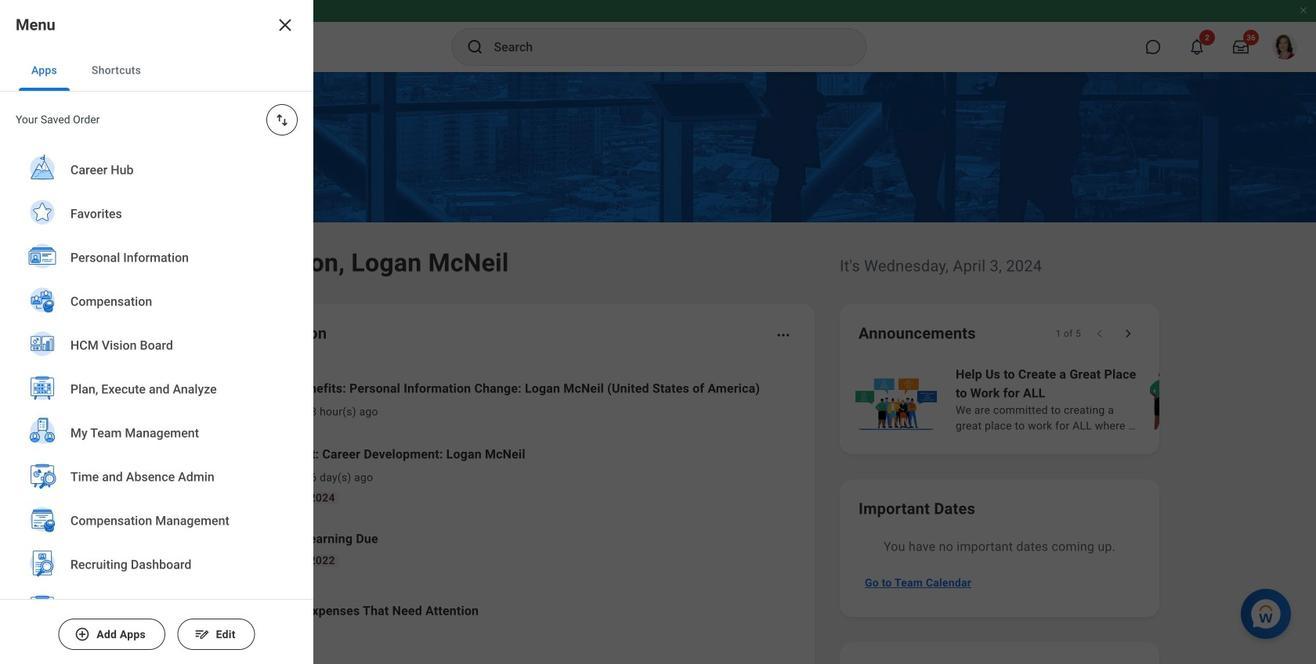 Task type: vqa. For each thing, say whether or not it's contained in the screenshot.
x "image"
yes



Task type: describe. For each thing, give the bounding box(es) containing it.
x image
[[276, 16, 295, 34]]

sort image
[[274, 112, 290, 128]]

search image
[[466, 38, 485, 56]]

inbox large image
[[1234, 39, 1249, 55]]

close environment banner image
[[1299, 5, 1309, 15]]



Task type: locate. For each thing, give the bounding box(es) containing it.
status
[[1056, 328, 1082, 340]]

chevron right small image
[[1121, 326, 1136, 342]]

tab list
[[0, 50, 314, 92]]

notifications large image
[[1190, 39, 1205, 55]]

main content
[[0, 72, 1317, 665]]

profile logan mcneil element
[[1263, 30, 1307, 64]]

plus circle image
[[75, 627, 90, 643]]

text edit image
[[194, 627, 210, 643]]

banner
[[0, 0, 1317, 72]]

0 vertical spatial inbox image
[[198, 388, 222, 411]]

global navigation dialog
[[0, 0, 314, 665]]

list
[[0, 148, 314, 665], [853, 364, 1317, 436], [176, 367, 796, 643]]

1 vertical spatial inbox image
[[198, 463, 222, 487]]

inbox image
[[198, 388, 222, 411], [198, 463, 222, 487]]

chevron left small image
[[1093, 326, 1108, 342]]

dashboard expenses image
[[198, 600, 222, 623]]

2 inbox image from the top
[[198, 463, 222, 487]]

1 inbox image from the top
[[198, 388, 222, 411]]



